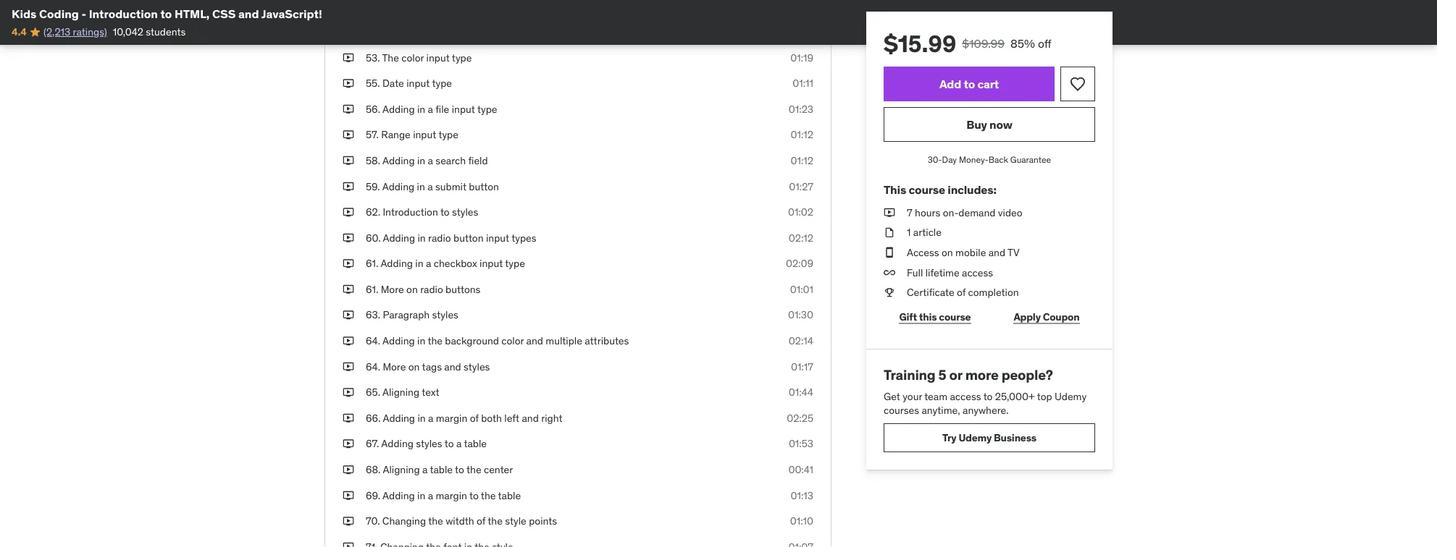 Task type: locate. For each thing, give the bounding box(es) containing it.
lifetime
[[926, 266, 960, 279]]

a down 67. adding styles to a table
[[422, 464, 428, 477]]

aligning
[[383, 386, 420, 399], [383, 464, 420, 477]]

more
[[381, 283, 404, 296], [383, 360, 406, 374]]

0 vertical spatial margin
[[436, 412, 468, 425]]

61.
[[366, 257, 379, 270], [366, 283, 379, 296]]

a up 61. more on radio buttons
[[426, 257, 431, 270]]

68.
[[366, 464, 381, 477]]

adding right 60.
[[383, 232, 415, 245]]

0 horizontal spatial udemy
[[959, 432, 992, 445]]

01:17
[[791, 360, 814, 374]]

course
[[909, 182, 946, 197], [940, 311, 971, 324]]

1 margin from the top
[[436, 412, 468, 425]]

video
[[999, 206, 1023, 219]]

on up full lifetime access
[[942, 246, 954, 259]]

xsmall image for 61. more on radio buttons
[[343, 283, 354, 297]]

adding right 56. at the left of the page
[[383, 103, 415, 116]]

radio down 61. adding in a checkbox input type
[[420, 283, 443, 296]]

1 vertical spatial 61.
[[366, 283, 379, 296]]

in up '64. more on tags and styles' on the left of page
[[417, 335, 426, 348]]

adding right 59.
[[382, 180, 415, 193]]

styles
[[452, 206, 479, 219], [432, 309, 459, 322], [464, 360, 490, 374], [416, 438, 443, 451]]

1 article
[[907, 226, 942, 239]]

1 vertical spatial aligning
[[383, 464, 420, 477]]

01:19
[[791, 51, 814, 64]]

aligning right the 65.
[[383, 386, 420, 399]]

1 vertical spatial course
[[940, 311, 971, 324]]

udemy right try
[[959, 432, 992, 445]]

2 61. from the top
[[366, 283, 379, 296]]

64. up the 65.
[[366, 360, 381, 374]]

tags
[[422, 360, 442, 374]]

0 vertical spatial more
[[381, 283, 404, 296]]

0 horizontal spatial color
[[402, 51, 424, 64]]

8 xsmall image from the top
[[343, 541, 354, 548]]

5 xsmall image from the top
[[343, 309, 354, 323]]

access down mobile
[[962, 266, 994, 279]]

add to cart button
[[884, 67, 1055, 101]]

adding down 60.
[[381, 257, 413, 270]]

day
[[943, 154, 957, 165]]

xsmall image for 65. aligning text
[[343, 386, 354, 400]]

aligning for 65.
[[383, 386, 420, 399]]

62. introduction to styles
[[366, 206, 479, 219]]

57. range input type
[[366, 128, 459, 141]]

1 horizontal spatial color
[[502, 335, 524, 348]]

adding right '69.'
[[383, 489, 415, 503]]

adding for 56.
[[383, 103, 415, 116]]

1 61. from the top
[[366, 257, 379, 270]]

1 horizontal spatial introduction
[[383, 206, 438, 219]]

1 vertical spatial table
[[430, 464, 453, 477]]

xsmall image for 60. adding in radio button input types
[[343, 231, 354, 245]]

margin up witdth
[[436, 489, 467, 503]]

0 horizontal spatial table
[[430, 464, 453, 477]]

margin down text
[[436, 412, 468, 425]]

xsmall image for 63.
[[343, 309, 354, 323]]

0 vertical spatial color
[[402, 51, 424, 64]]

your
[[903, 390, 923, 403]]

certificate
[[907, 286, 955, 299]]

color
[[402, 51, 424, 64], [502, 335, 524, 348]]

0 vertical spatial course
[[909, 182, 946, 197]]

button down 'field' at the top left
[[469, 180, 499, 193]]

more
[[966, 367, 999, 384]]

01:12
[[791, 128, 814, 141], [791, 154, 814, 167]]

to down the submit
[[441, 206, 450, 219]]

on-
[[943, 206, 959, 219]]

xsmall image
[[343, 102, 354, 116], [343, 180, 354, 194], [343, 205, 354, 220], [343, 257, 354, 271], [343, 309, 354, 323], [343, 489, 354, 503], [343, 515, 354, 529], [343, 541, 354, 548]]

63.
[[366, 309, 381, 322]]

in up 67. adding styles to a table
[[418, 412, 426, 425]]

buy now button
[[884, 107, 1096, 142]]

3 xsmall image from the top
[[343, 205, 354, 220]]

table up 69. adding in a margin to the table
[[430, 464, 453, 477]]

0 vertical spatial of
[[957, 286, 966, 299]]

access on mobile and tv
[[907, 246, 1020, 259]]

in up the 62. introduction to styles
[[417, 180, 425, 193]]

53.
[[366, 51, 380, 64]]

1 vertical spatial more
[[383, 360, 406, 374]]

1 64. from the top
[[366, 335, 381, 348]]

try udemy business link
[[884, 424, 1096, 453]]

more up paragraph
[[381, 283, 404, 296]]

completion
[[969, 286, 1019, 299]]

margin for of
[[436, 412, 468, 425]]

2 vertical spatial table
[[498, 489, 521, 503]]

more up 65. aligning text
[[383, 360, 406, 374]]

aligning for 68.
[[383, 464, 420, 477]]

demand
[[959, 206, 996, 219]]

apply coupon button
[[999, 303, 1096, 332]]

a down 68. aligning a table to the center
[[428, 489, 433, 503]]

more for 61.
[[381, 283, 404, 296]]

1 vertical spatial on
[[407, 283, 418, 296]]

the
[[382, 51, 399, 64]]

to up 68. aligning a table to the center
[[445, 438, 454, 451]]

tv
[[1008, 246, 1020, 259]]

course down certificate of completion
[[940, 311, 971, 324]]

adding down paragraph
[[383, 335, 415, 348]]

to up 69. adding in a margin to the table
[[455, 464, 464, 477]]

color right the
[[402, 51, 424, 64]]

30-
[[928, 154, 943, 165]]

radio up 61. adding in a checkbox input type
[[428, 232, 451, 245]]

01:12 up the '01:27'
[[791, 154, 814, 167]]

adding right 66.
[[383, 412, 415, 425]]

64. down 63.
[[366, 335, 381, 348]]

introduction up '10,042'
[[89, 6, 158, 21]]

$15.99
[[884, 29, 957, 58]]

back
[[989, 154, 1009, 165]]

02:25
[[787, 412, 814, 425]]

this
[[884, 182, 907, 197]]

0 vertical spatial radio
[[428, 232, 451, 245]]

69.
[[366, 489, 381, 503]]

0 vertical spatial 64.
[[366, 335, 381, 348]]

4 xsmall image from the top
[[343, 257, 354, 271]]

56. adding in a file input type
[[366, 103, 497, 116]]

and left "multiple"
[[527, 335, 544, 348]]

access
[[962, 266, 994, 279], [950, 390, 982, 403]]

a left file
[[428, 103, 433, 116]]

checkbox
[[434, 257, 477, 270]]

xsmall image for 56.
[[343, 102, 354, 116]]

1 vertical spatial color
[[502, 335, 524, 348]]

this
[[920, 311, 937, 324]]

the
[[428, 335, 443, 348], [467, 464, 482, 477], [481, 489, 496, 503], [428, 515, 443, 528], [488, 515, 503, 528]]

udemy right top
[[1055, 390, 1087, 403]]

66. adding in a margin of both left and right
[[366, 412, 563, 425]]

in up the changing
[[417, 489, 426, 503]]

people?
[[1002, 367, 1053, 384]]

range
[[381, 128, 411, 141]]

button up checkbox
[[454, 232, 484, 245]]

1 01:12 from the top
[[791, 128, 814, 141]]

2 xsmall image from the top
[[343, 180, 354, 194]]

xsmall image for 59.
[[343, 180, 354, 194]]

aligning right 68.
[[383, 464, 420, 477]]

a down text
[[428, 412, 434, 425]]

1
[[907, 226, 911, 239]]

01:12 for 57. range input type
[[791, 128, 814, 141]]

course up hours at the top right of page
[[909, 182, 946, 197]]

01:53
[[789, 438, 814, 451]]

61. for 61. adding in a checkbox input type
[[366, 257, 379, 270]]

0 vertical spatial 61.
[[366, 257, 379, 270]]

a down 66. adding in a margin of both left and right
[[456, 438, 462, 451]]

0 vertical spatial udemy
[[1055, 390, 1087, 403]]

1 horizontal spatial table
[[464, 438, 487, 451]]

61. down 60.
[[366, 257, 379, 270]]

table down 66. adding in a margin of both left and right
[[464, 438, 487, 451]]

adding for 69.
[[383, 489, 415, 503]]

in for 69.
[[417, 489, 426, 503]]

xsmall image for 58. adding in a search field
[[343, 154, 354, 168]]

xsmall image
[[343, 51, 354, 65], [343, 76, 354, 91], [343, 128, 354, 142], [343, 154, 354, 168], [884, 206, 896, 220], [884, 226, 896, 240], [343, 231, 354, 245], [884, 246, 896, 260], [884, 266, 896, 280], [343, 283, 354, 297], [884, 286, 896, 300], [343, 334, 354, 349], [343, 360, 354, 374], [343, 386, 354, 400], [343, 412, 354, 426], [343, 438, 354, 452], [343, 463, 354, 478]]

10,042 students
[[113, 25, 186, 38]]

1 vertical spatial margin
[[436, 489, 467, 503]]

in for 60.
[[418, 232, 426, 245]]

introduction down 59. adding in a submit button
[[383, 206, 438, 219]]

button
[[469, 180, 499, 193], [454, 232, 484, 245]]

0 vertical spatial 01:12
[[791, 128, 814, 141]]

both
[[481, 412, 502, 425]]

a for 69.
[[428, 489, 433, 503]]

the left witdth
[[428, 515, 443, 528]]

xsmall image for 64. more on tags and styles
[[343, 360, 354, 374]]

color right the background
[[502, 335, 524, 348]]

02:14
[[789, 335, 814, 348]]

61. up 63.
[[366, 283, 379, 296]]

on
[[942, 246, 954, 259], [407, 283, 418, 296], [409, 360, 420, 374]]

includes:
[[948, 182, 997, 197]]

01:10
[[790, 515, 814, 528]]

1 aligning from the top
[[383, 386, 420, 399]]

xsmall image for 53. the color input type
[[343, 51, 354, 65]]

xsmall image for 57. range input type
[[343, 128, 354, 142]]

and left tv
[[989, 246, 1006, 259]]

udemy inside the training 5 or more people? get your team access to 25,000+ top udemy courses anytime, anywhere.
[[1055, 390, 1087, 403]]

in left file
[[417, 103, 426, 116]]

2 64. from the top
[[366, 360, 381, 374]]

1 vertical spatial 64.
[[366, 360, 381, 374]]

type right file
[[478, 103, 497, 116]]

type down 'types'
[[505, 257, 525, 270]]

64. more on tags and styles
[[366, 360, 490, 374]]

radio for buttons
[[420, 283, 443, 296]]

and right tags
[[445, 360, 461, 374]]

udemy
[[1055, 390, 1087, 403], [959, 432, 992, 445]]

0 vertical spatial aligning
[[383, 386, 420, 399]]

a
[[428, 103, 433, 116], [428, 154, 433, 167], [428, 180, 433, 193], [426, 257, 431, 270], [428, 412, 434, 425], [456, 438, 462, 451], [422, 464, 428, 477], [428, 489, 433, 503]]

01:23
[[789, 103, 814, 116]]

in down the 62. introduction to styles
[[418, 232, 426, 245]]

01:12 down 01:23
[[791, 128, 814, 141]]

1 vertical spatial 01:12
[[791, 154, 814, 167]]

0 vertical spatial introduction
[[89, 6, 158, 21]]

add to cart
[[940, 76, 999, 91]]

of right witdth
[[477, 515, 486, 528]]

on for 01:01
[[407, 283, 418, 296]]

now
[[990, 117, 1013, 132]]

to left cart
[[964, 76, 976, 91]]

this course includes:
[[884, 182, 997, 197]]

a left the submit
[[428, 180, 433, 193]]

2 vertical spatial on
[[409, 360, 420, 374]]

adding right the 67.
[[381, 438, 414, 451]]

access down or
[[950, 390, 982, 403]]

to up anywhere.
[[984, 390, 993, 403]]

a left search
[[428, 154, 433, 167]]

in for 66.
[[418, 412, 426, 425]]

xsmall image for 69.
[[343, 489, 354, 503]]

the up tags
[[428, 335, 443, 348]]

2 margin from the top
[[436, 489, 467, 503]]

of
[[957, 286, 966, 299], [470, 412, 479, 425], [477, 515, 486, 528]]

to inside the training 5 or more people? get your team access to 25,000+ top udemy courses anytime, anywhere.
[[984, 390, 993, 403]]

xsmall image for 61.
[[343, 257, 354, 271]]

2 aligning from the top
[[383, 464, 420, 477]]

certificate of completion
[[907, 286, 1019, 299]]

1 vertical spatial access
[[950, 390, 982, 403]]

7 xsmall image from the top
[[343, 515, 354, 529]]

xsmall image for 55. date input type
[[343, 76, 354, 91]]

1 horizontal spatial udemy
[[1055, 390, 1087, 403]]

in up 61. more on radio buttons
[[416, 257, 424, 270]]

of down full lifetime access
[[957, 286, 966, 299]]

1 xsmall image from the top
[[343, 102, 354, 116]]

styles down the background
[[464, 360, 490, 374]]

2 01:12 from the top
[[791, 154, 814, 167]]

in down the 57. range input type on the left top
[[417, 154, 426, 167]]

of left both
[[470, 412, 479, 425]]

on left tags
[[409, 360, 420, 374]]

changing
[[383, 515, 426, 528]]

on up 63. paragraph styles
[[407, 283, 418, 296]]

buy now
[[967, 117, 1013, 132]]

56.
[[366, 103, 380, 116]]

xsmall image for 62.
[[343, 205, 354, 220]]

on for 01:17
[[409, 360, 420, 374]]

66.
[[366, 412, 381, 425]]

$15.99 $109.99 85% off
[[884, 29, 1052, 58]]

1 vertical spatial radio
[[420, 283, 443, 296]]

adding right 58.
[[383, 154, 415, 167]]

6 xsmall image from the top
[[343, 489, 354, 503]]

date
[[383, 77, 404, 90]]

table up style
[[498, 489, 521, 503]]

input up 55. date input type
[[427, 51, 450, 64]]

adding for 58.
[[383, 154, 415, 167]]



Task type: describe. For each thing, give the bounding box(es) containing it.
courses
[[884, 404, 920, 417]]

to up students
[[161, 6, 172, 21]]

buttons
[[446, 283, 481, 296]]

wishlist image
[[1070, 75, 1087, 93]]

styles up 60. adding in radio button input types
[[452, 206, 479, 219]]

64. for 64. more on tags and styles
[[366, 360, 381, 374]]

in for 56.
[[417, 103, 426, 116]]

input left 'types'
[[486, 232, 510, 245]]

a for 59.
[[428, 180, 433, 193]]

61. more on radio buttons
[[366, 283, 481, 296]]

7
[[907, 206, 913, 219]]

try
[[943, 432, 957, 445]]

-
[[82, 6, 86, 21]]

68. aligning a table to the center
[[366, 464, 513, 477]]

get
[[884, 390, 901, 403]]

field
[[469, 154, 488, 167]]

xsmall image for 66. adding in a margin of both left and right
[[343, 412, 354, 426]]

right
[[541, 412, 563, 425]]

witdth
[[446, 515, 474, 528]]

the down center
[[481, 489, 496, 503]]

55.
[[366, 77, 380, 90]]

xsmall image for 68. aligning a table to the center
[[343, 463, 354, 478]]

70. changing the witdth of the style points
[[366, 515, 557, 528]]

to inside button
[[964, 76, 976, 91]]

gift this course link
[[884, 303, 987, 332]]

input right checkbox
[[480, 257, 503, 270]]

1 vertical spatial udemy
[[959, 432, 992, 445]]

58. adding in a search field
[[366, 154, 488, 167]]

multiple
[[546, 335, 583, 348]]

2 horizontal spatial table
[[498, 489, 521, 503]]

55. date input type
[[366, 77, 452, 90]]

css
[[212, 6, 236, 21]]

30-day money-back guarantee
[[928, 154, 1052, 165]]

0 horizontal spatial introduction
[[89, 6, 158, 21]]

money-
[[960, 154, 989, 165]]

file
[[436, 103, 450, 116]]

60.
[[366, 232, 381, 245]]

submit
[[436, 180, 467, 193]]

kids
[[12, 6, 37, 21]]

training
[[884, 367, 936, 384]]

background
[[445, 335, 499, 348]]

01:44
[[789, 386, 814, 399]]

radio for button
[[428, 232, 451, 245]]

or
[[950, 367, 963, 384]]

adding for 64.
[[383, 335, 415, 348]]

type up file
[[432, 77, 452, 90]]

5
[[939, 367, 947, 384]]

styles down buttons
[[432, 309, 459, 322]]

59. adding in a submit button
[[366, 180, 499, 193]]

access inside the training 5 or more people? get your team access to 25,000+ top udemy courses anytime, anywhere.
[[950, 390, 982, 403]]

adding for 59.
[[382, 180, 415, 193]]

full
[[907, 266, 924, 279]]

xsmall image for 67. adding styles to a table
[[343, 438, 354, 452]]

center
[[484, 464, 513, 477]]

2 vertical spatial of
[[477, 515, 486, 528]]

a for 58.
[[428, 154, 433, 167]]

ratings)
[[73, 25, 107, 38]]

input right date
[[407, 77, 430, 90]]

add
[[940, 76, 962, 91]]

4.4
[[12, 25, 26, 38]]

65.
[[366, 386, 380, 399]]

01:30
[[789, 309, 814, 322]]

javascript!
[[261, 6, 322, 21]]

training 5 or more people? get your team access to 25,000+ top udemy courses anytime, anywhere.
[[884, 367, 1087, 417]]

1 vertical spatial button
[[454, 232, 484, 245]]

25,000+
[[996, 390, 1035, 403]]

types
[[512, 232, 537, 245]]

points
[[529, 515, 557, 528]]

off
[[1038, 36, 1052, 51]]

and right css
[[238, 6, 259, 21]]

more for 64.
[[383, 360, 406, 374]]

search
[[436, 154, 466, 167]]

01:01
[[790, 283, 814, 296]]

0 vertical spatial table
[[464, 438, 487, 451]]

in for 58.
[[417, 154, 426, 167]]

a for 56.
[[428, 103, 433, 116]]

53. the color input type
[[366, 51, 472, 64]]

01:02
[[789, 206, 814, 219]]

70.
[[366, 515, 380, 528]]

xsmall image for 64. adding in the background color and multiple attributes
[[343, 334, 354, 349]]

anytime,
[[922, 404, 961, 417]]

adding for 66.
[[383, 412, 415, 425]]

coupon
[[1043, 311, 1080, 324]]

61. for 61. more on radio buttons
[[366, 283, 379, 296]]

business
[[994, 432, 1037, 445]]

and right the left at left
[[522, 412, 539, 425]]

in for 59.
[[417, 180, 425, 193]]

(2,213
[[43, 25, 70, 38]]

html,
[[175, 6, 210, 21]]

cart
[[978, 76, 999, 91]]

adding for 61.
[[381, 257, 413, 270]]

0 vertical spatial access
[[962, 266, 994, 279]]

full lifetime access
[[907, 266, 994, 279]]

type up 55. date input type
[[452, 51, 472, 64]]

input right file
[[452, 103, 475, 116]]

anywhere.
[[963, 404, 1009, 417]]

1 vertical spatial of
[[470, 412, 479, 425]]

hours
[[915, 206, 941, 219]]

61. adding in a checkbox input type
[[366, 257, 525, 270]]

input up 58. adding in a search field
[[413, 128, 436, 141]]

in for 64.
[[417, 335, 426, 348]]

adding for 60.
[[383, 232, 415, 245]]

the left style
[[488, 515, 503, 528]]

top
[[1038, 390, 1053, 403]]

67.
[[366, 438, 379, 451]]

65. aligning text
[[366, 386, 440, 399]]

attributes
[[585, 335, 629, 348]]

85%
[[1011, 36, 1036, 51]]

1 vertical spatial introduction
[[383, 206, 438, 219]]

adding for 67.
[[381, 438, 414, 451]]

mobile
[[956, 246, 987, 259]]

64. adding in the background color and multiple attributes
[[366, 335, 629, 348]]

60. adding in radio button input types
[[366, 232, 537, 245]]

to up 70. changing the witdth of the style points
[[470, 489, 479, 503]]

a for 61.
[[426, 257, 431, 270]]

margin for to
[[436, 489, 467, 503]]

access
[[907, 246, 940, 259]]

xsmall image for 70.
[[343, 515, 354, 529]]

01:12 for 58. adding in a search field
[[791, 154, 814, 167]]

64. for 64. adding in the background color and multiple attributes
[[366, 335, 381, 348]]

(2,213 ratings)
[[43, 25, 107, 38]]

text
[[422, 386, 440, 399]]

0 vertical spatial button
[[469, 180, 499, 193]]

course inside gift this course link
[[940, 311, 971, 324]]

left
[[505, 412, 520, 425]]

0 vertical spatial on
[[942, 246, 954, 259]]

styles up 68. aligning a table to the center
[[416, 438, 443, 451]]

63. paragraph styles
[[366, 309, 459, 322]]

62.
[[366, 206, 381, 219]]

in for 61.
[[416, 257, 424, 270]]

gift this course
[[900, 311, 971, 324]]

type up search
[[439, 128, 459, 141]]

01:27
[[789, 180, 814, 193]]

the left center
[[467, 464, 482, 477]]

a for 66.
[[428, 412, 434, 425]]

article
[[914, 226, 942, 239]]

02:09
[[786, 257, 814, 270]]



Task type: vqa. For each thing, say whether or not it's contained in the screenshot.
Try Udemy Business
yes



